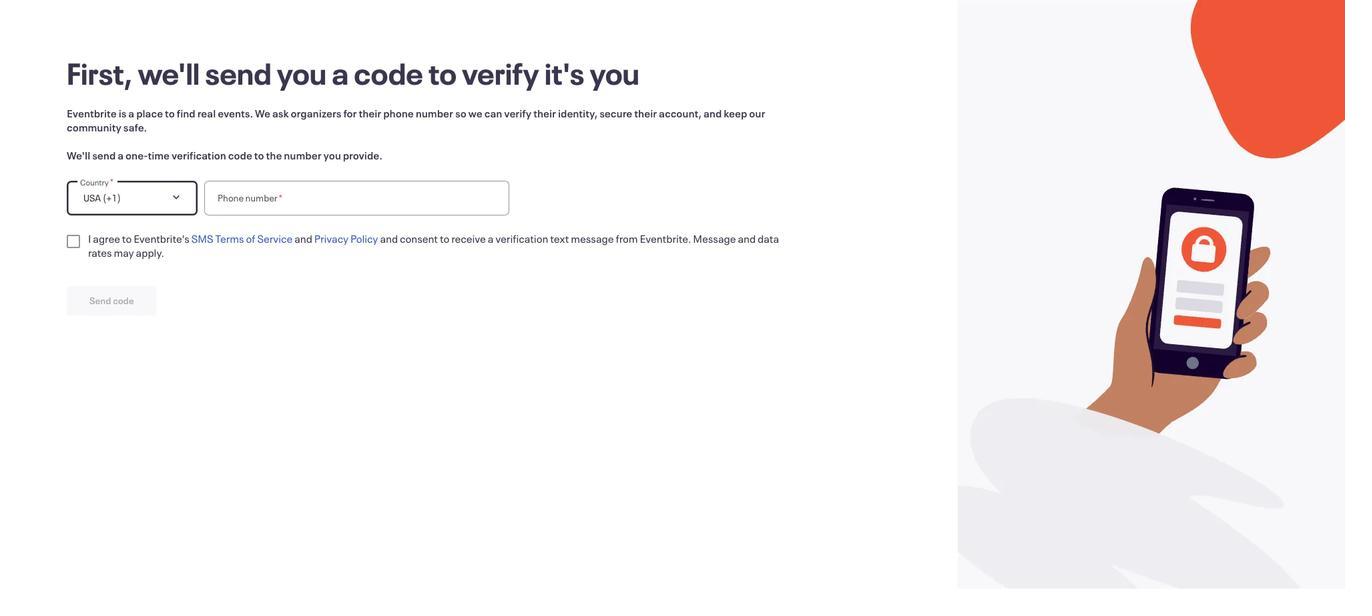 Task type: describe. For each thing, give the bounding box(es) containing it.
1 vertical spatial number
[[284, 148, 321, 162]]

and right policy in the top left of the page
[[380, 232, 398, 246]]

and left 'data' at right top
[[738, 232, 756, 246]]

is
[[119, 106, 126, 120]]

and inside eventbrite is a place to find real events. we ask organizers for their phone number so we can verify their identity, secure their account, and keep our community safe.
[[704, 106, 722, 120]]

our
[[749, 106, 765, 120]]

and consent to receive a verification text message from eventbrite. message and data rates may apply.
[[88, 232, 779, 260]]

data
[[758, 232, 779, 246]]

privacy
[[314, 232, 349, 246]]

to inside and consent to receive a verification text message from eventbrite. message and data rates may apply.
[[440, 232, 449, 246]]

a left the one- at the left top of page
[[118, 148, 124, 162]]

privacy policy link
[[314, 232, 378, 246]]

the
[[266, 148, 282, 162]]

we'll
[[67, 148, 90, 162]]

eventbrite is a place to find real events. we ask organizers for their phone number so we can verify their identity, secure their account, and keep our community safe.
[[67, 106, 765, 134]]

send
[[89, 294, 111, 307]]

we'll
[[138, 53, 200, 93]]

we
[[468, 106, 483, 120]]

community
[[67, 120, 121, 134]]

provide.
[[343, 148, 382, 162]]

i
[[88, 232, 91, 246]]

it's
[[545, 53, 584, 93]]

1 horizontal spatial send
[[205, 53, 271, 93]]

terms
[[215, 232, 244, 246]]

message
[[571, 232, 614, 246]]

to right agree
[[122, 232, 132, 246]]

i agree to eventbrite's sms terms of service and privacy policy
[[88, 232, 378, 246]]

a inside and consent to receive a verification text message from eventbrite. message and data rates may apply.
[[488, 232, 494, 246]]

secure
[[600, 106, 632, 120]]

you left provide.
[[323, 148, 341, 162]]

agree
[[93, 232, 120, 246]]

rates
[[88, 246, 112, 260]]

can
[[484, 106, 502, 120]]

we'll send a one-time verification code to the number you provide.
[[67, 148, 382, 162]]

real
[[197, 106, 216, 120]]

0 vertical spatial *
[[110, 176, 113, 188]]

a up "for"
[[332, 53, 349, 93]]

from
[[616, 232, 638, 246]]

time
[[148, 148, 170, 162]]

eventbrite's
[[134, 232, 189, 246]]

number inside eventbrite is a place to find real events. we ask organizers for their phone number so we can verify their identity, secure their account, and keep our community safe.
[[416, 106, 453, 120]]

keep
[[724, 106, 747, 120]]

place
[[136, 106, 163, 120]]

find
[[177, 106, 195, 120]]

message
[[693, 232, 736, 246]]



Task type: locate. For each thing, give the bounding box(es) containing it.
service
[[257, 232, 293, 246]]

policy
[[350, 232, 378, 246]]

of
[[246, 232, 255, 246]]

their left identity,
[[533, 106, 556, 120]]

and left the keep
[[704, 106, 722, 120]]

events.
[[218, 106, 253, 120]]

code up the phone on the top left of page
[[354, 53, 423, 93]]

code left the the
[[228, 148, 252, 162]]

a right is
[[128, 106, 134, 120]]

0 horizontal spatial number
[[245, 192, 278, 204]]

and
[[704, 106, 722, 120], [295, 232, 312, 246], [380, 232, 398, 246], [738, 232, 756, 246]]

0 vertical spatial verification
[[172, 148, 226, 162]]

number right the the
[[284, 148, 321, 162]]

a
[[332, 53, 349, 93], [128, 106, 134, 120], [118, 148, 124, 162], [488, 232, 494, 246]]

a right receive at the left top
[[488, 232, 494, 246]]

consent
[[400, 232, 438, 246]]

apply.
[[136, 246, 164, 260]]

we
[[255, 106, 270, 120]]

1 horizontal spatial verification
[[496, 232, 548, 246]]

their
[[359, 106, 381, 120], [533, 106, 556, 120], [634, 106, 657, 120]]

account,
[[659, 106, 702, 120]]

1 horizontal spatial *
[[279, 192, 282, 204]]

1 horizontal spatial code
[[228, 148, 252, 162]]

to left receive at the left top
[[440, 232, 449, 246]]

1 vertical spatial verification
[[496, 232, 548, 246]]

1 their from the left
[[359, 106, 381, 120]]

0 vertical spatial number
[[416, 106, 453, 120]]

1 vertical spatial code
[[228, 148, 252, 162]]

verification inside and consent to receive a verification text message from eventbrite. message and data rates may apply.
[[496, 232, 548, 246]]

first,
[[67, 53, 132, 93]]

sms terms of service link
[[191, 232, 293, 246]]

to inside eventbrite is a place to find real events. we ask organizers for their phone number so we can verify their identity, secure their account, and keep our community safe.
[[165, 106, 175, 120]]

1 horizontal spatial their
[[533, 106, 556, 120]]

verification left text
[[496, 232, 548, 246]]

None field
[[284, 181, 496, 216]]

send right we'll
[[92, 148, 116, 162]]

phone
[[383, 106, 414, 120]]

may
[[114, 246, 134, 260]]

country
[[80, 177, 109, 188]]

verify right can
[[504, 106, 532, 120]]

so
[[455, 106, 466, 120]]

verify
[[462, 53, 539, 93], [504, 106, 532, 120]]

3 their from the left
[[634, 106, 657, 120]]

send
[[205, 53, 271, 93], [92, 148, 116, 162]]

1 vertical spatial verify
[[504, 106, 532, 120]]

* up service
[[279, 192, 282, 204]]

eventbrite
[[67, 106, 117, 120]]

1 horizontal spatial number
[[284, 148, 321, 162]]

ask
[[272, 106, 289, 120]]

to left 'find'
[[165, 106, 175, 120]]

you up the organizers
[[277, 53, 327, 93]]

verify inside eventbrite is a place to find real events. we ask organizers for their phone number so we can verify their identity, secure their account, and keep our community safe.
[[504, 106, 532, 120]]

2 vertical spatial code
[[113, 294, 134, 307]]

their right "for"
[[359, 106, 381, 120]]

safe.
[[123, 120, 147, 134]]

number left so
[[416, 106, 453, 120]]

you
[[277, 53, 327, 93], [590, 53, 639, 93], [323, 148, 341, 162]]

country *
[[80, 176, 113, 188]]

receive
[[451, 232, 486, 246]]

code right 'send'
[[113, 294, 134, 307]]

first, we'll send you a code to verify it's you
[[67, 53, 639, 93]]

one-
[[126, 148, 148, 162]]

eventbrite.
[[640, 232, 691, 246]]

phone
[[218, 192, 244, 204]]

to left the the
[[254, 148, 264, 162]]

phone number *
[[218, 192, 282, 204]]

identity,
[[558, 106, 598, 120]]

a inside eventbrite is a place to find real events. we ask organizers for their phone number so we can verify their identity, secure their account, and keep our community safe.
[[128, 106, 134, 120]]

their right secure
[[634, 106, 657, 120]]

send code button
[[67, 286, 157, 316]]

to
[[428, 53, 457, 93], [165, 106, 175, 120], [254, 148, 264, 162], [122, 232, 132, 246], [440, 232, 449, 246]]

you up secure
[[590, 53, 639, 93]]

verification
[[172, 148, 226, 162], [496, 232, 548, 246]]

number right phone
[[245, 192, 278, 204]]

1 vertical spatial *
[[279, 192, 282, 204]]

0 vertical spatial verify
[[462, 53, 539, 93]]

to up so
[[428, 53, 457, 93]]

send code
[[89, 294, 134, 307]]

code
[[354, 53, 423, 93], [228, 148, 252, 162], [113, 294, 134, 307]]

verification for a
[[496, 232, 548, 246]]

2 their from the left
[[533, 106, 556, 120]]

verification right time
[[172, 148, 226, 162]]

number
[[416, 106, 453, 120], [284, 148, 321, 162], [245, 192, 278, 204]]

2 horizontal spatial number
[[416, 106, 453, 120]]

organizers
[[291, 106, 341, 120]]

0 horizontal spatial code
[[113, 294, 134, 307]]

1 vertical spatial send
[[92, 148, 116, 162]]

0 horizontal spatial *
[[110, 176, 113, 188]]

for
[[343, 106, 357, 120]]

text
[[550, 232, 569, 246]]

code inside button
[[113, 294, 134, 307]]

send up the events.
[[205, 53, 271, 93]]

*
[[110, 176, 113, 188], [279, 192, 282, 204]]

0 horizontal spatial their
[[359, 106, 381, 120]]

2 vertical spatial number
[[245, 192, 278, 204]]

verify up can
[[462, 53, 539, 93]]

verification for time
[[172, 148, 226, 162]]

2 horizontal spatial code
[[354, 53, 423, 93]]

and left the privacy
[[295, 232, 312, 246]]

0 vertical spatial code
[[354, 53, 423, 93]]

0 horizontal spatial verification
[[172, 148, 226, 162]]

sms
[[191, 232, 213, 246]]

0 vertical spatial send
[[205, 53, 271, 93]]

2 horizontal spatial their
[[634, 106, 657, 120]]

* right country
[[110, 176, 113, 188]]

0 horizontal spatial send
[[92, 148, 116, 162]]



Task type: vqa. For each thing, say whether or not it's contained in the screenshot.
Code
yes



